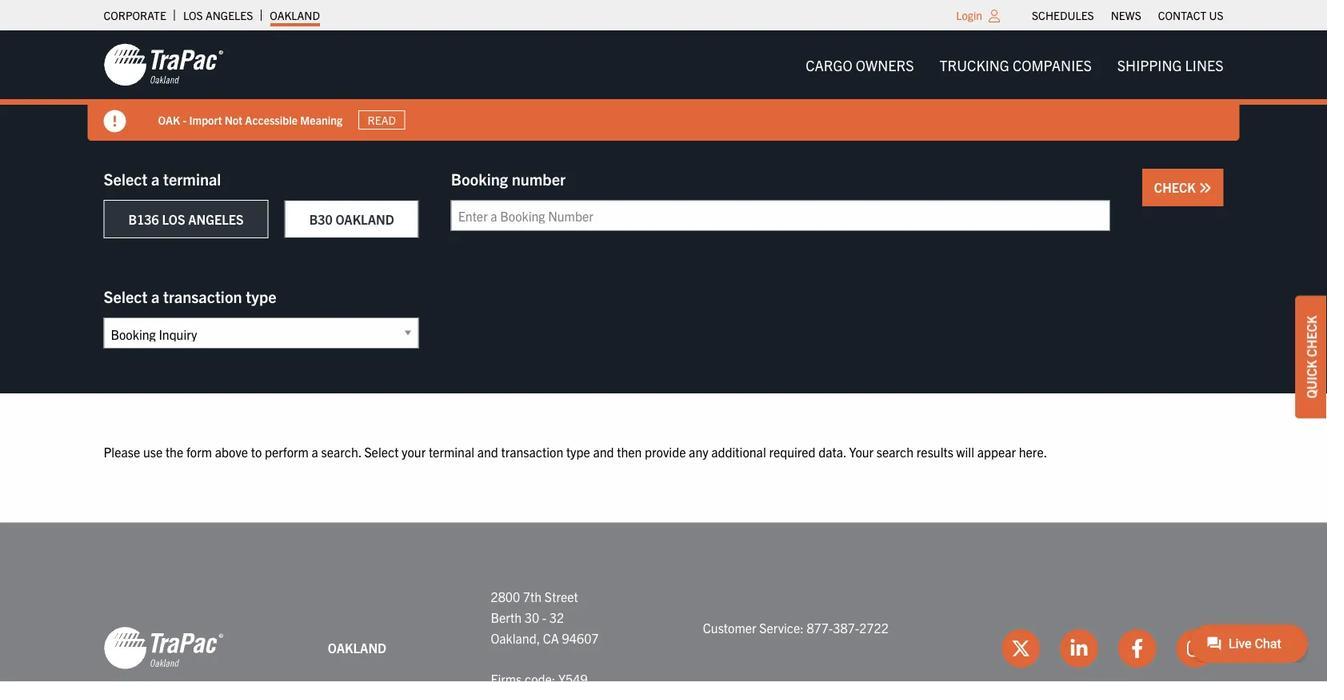 Task type: vqa. For each thing, say whether or not it's contained in the screenshot.
Oakland, at the bottom
yes



Task type: describe. For each thing, give the bounding box(es) containing it.
footer containing 2800 7th street
[[0, 523, 1328, 683]]

- inside banner
[[183, 113, 187, 127]]

accessible
[[245, 113, 298, 127]]

32
[[550, 609, 564, 626]]

any
[[689, 444, 709, 460]]

30
[[525, 609, 539, 626]]

perform
[[265, 444, 309, 460]]

companies
[[1013, 56, 1092, 74]]

contact us
[[1158, 8, 1224, 22]]

corporate link
[[104, 4, 166, 26]]

quick
[[1304, 360, 1320, 399]]

service:
[[760, 620, 804, 636]]

- inside 2800 7th street berth 30 - 32 oakland, ca 94607
[[542, 609, 547, 626]]

schedules link
[[1032, 4, 1094, 26]]

import
[[189, 113, 222, 127]]

oakland inside footer
[[328, 640, 387, 656]]

owners
[[856, 56, 914, 74]]

1 vertical spatial check
[[1304, 316, 1320, 357]]

oakland link
[[270, 4, 320, 26]]

1 vertical spatial angeles
[[188, 211, 244, 227]]

oakland image for footer containing 2800 7th street
[[104, 626, 224, 671]]

use
[[143, 444, 163, 460]]

0 vertical spatial los
[[183, 8, 203, 22]]

solid image
[[104, 110, 126, 132]]

search.
[[321, 444, 361, 460]]

shipping lines
[[1118, 56, 1224, 74]]

trucking
[[940, 56, 1010, 74]]

news
[[1111, 8, 1142, 22]]

your
[[402, 444, 426, 460]]

appear
[[978, 444, 1016, 460]]

contact us link
[[1158, 4, 1224, 26]]

select a transaction type
[[104, 286, 277, 306]]

light image
[[989, 10, 1000, 22]]

0 horizontal spatial transaction
[[163, 286, 242, 306]]

check button
[[1143, 169, 1224, 206]]

94607
[[562, 630, 599, 646]]

berth
[[491, 609, 522, 626]]

schedules
[[1032, 8, 1094, 22]]

provide
[[645, 444, 686, 460]]

street
[[545, 589, 578, 605]]

results
[[917, 444, 954, 460]]

meaning
[[300, 113, 343, 127]]

customer service: 877-387-2722
[[703, 620, 889, 636]]

2800 7th street berth 30 - 32 oakland, ca 94607
[[491, 589, 599, 646]]

trucking companies
[[940, 56, 1092, 74]]

above
[[215, 444, 248, 460]]

a for transaction
[[151, 286, 160, 306]]

the
[[166, 444, 183, 460]]

387-
[[833, 620, 860, 636]]

menu bar containing schedules
[[1024, 4, 1232, 26]]

trucking companies link
[[927, 49, 1105, 81]]

news link
[[1111, 4, 1142, 26]]

contact
[[1158, 8, 1207, 22]]

corporate
[[104, 8, 166, 22]]

lines
[[1186, 56, 1224, 74]]

2800
[[491, 589, 520, 605]]

1 vertical spatial oakland
[[336, 211, 394, 227]]

2 vertical spatial select
[[364, 444, 399, 460]]

oakland,
[[491, 630, 540, 646]]

877-
[[807, 620, 833, 636]]

select for select a terminal
[[104, 168, 148, 188]]

select for select a transaction type
[[104, 286, 148, 306]]

read link
[[359, 110, 405, 130]]

number
[[512, 168, 566, 188]]

to
[[251, 444, 262, 460]]



Task type: locate. For each thing, give the bounding box(es) containing it.
angeles left oakland link
[[206, 8, 253, 22]]

a for terminal
[[151, 168, 160, 188]]

transaction
[[163, 286, 242, 306], [501, 444, 564, 460]]

7th
[[523, 589, 542, 605]]

select
[[104, 168, 148, 188], [104, 286, 148, 306], [364, 444, 399, 460]]

0 vertical spatial oakland image
[[104, 42, 224, 87]]

0 horizontal spatial type
[[246, 286, 277, 306]]

los
[[183, 8, 203, 22], [162, 211, 185, 227]]

menu bar down the light image
[[793, 49, 1237, 81]]

0 vertical spatial menu bar
[[1024, 4, 1232, 26]]

los angeles
[[183, 8, 253, 22]]

0 vertical spatial select
[[104, 168, 148, 188]]

and left then
[[593, 444, 614, 460]]

us
[[1209, 8, 1224, 22]]

1 vertical spatial terminal
[[429, 444, 475, 460]]

0 vertical spatial -
[[183, 113, 187, 127]]

los right b136
[[162, 211, 185, 227]]

0 horizontal spatial check
[[1155, 179, 1199, 195]]

oakland
[[270, 8, 320, 22], [336, 211, 394, 227], [328, 640, 387, 656]]

your
[[849, 444, 874, 460]]

oak - import not accessible meaning
[[158, 113, 343, 127]]

menu bar inside banner
[[793, 49, 1237, 81]]

2 vertical spatial a
[[312, 444, 318, 460]]

form
[[186, 444, 212, 460]]

- right oak
[[183, 113, 187, 127]]

1 vertical spatial select
[[104, 286, 148, 306]]

menu bar up "shipping"
[[1024, 4, 1232, 26]]

and
[[477, 444, 498, 460], [593, 444, 614, 460]]

terminal up b136 los angeles
[[163, 168, 221, 188]]

please
[[104, 444, 140, 460]]

a left search.
[[312, 444, 318, 460]]

oakland image inside footer
[[104, 626, 224, 671]]

1 horizontal spatial -
[[542, 609, 547, 626]]

banner containing cargo owners
[[0, 30, 1328, 141]]

select a terminal
[[104, 168, 221, 188]]

1 oakland image from the top
[[104, 42, 224, 87]]

menu bar containing cargo owners
[[793, 49, 1237, 81]]

1 horizontal spatial terminal
[[429, 444, 475, 460]]

and right your
[[477, 444, 498, 460]]

- right 30
[[542, 609, 547, 626]]

footer
[[0, 523, 1328, 683]]

1 horizontal spatial check
[[1304, 316, 1320, 357]]

terminal right your
[[429, 444, 475, 460]]

1 vertical spatial -
[[542, 609, 547, 626]]

required
[[769, 444, 816, 460]]

shipping
[[1118, 56, 1182, 74]]

cargo owners link
[[793, 49, 927, 81]]

select left your
[[364, 444, 399, 460]]

terminal
[[163, 168, 221, 188], [429, 444, 475, 460]]

booking number
[[451, 168, 566, 188]]

banner
[[0, 30, 1328, 141]]

please use the form above to perform a search. select your terminal and transaction type and then provide any additional required data. your search results will appear here.
[[104, 444, 1048, 460]]

a up b136
[[151, 168, 160, 188]]

data.
[[819, 444, 847, 460]]

a
[[151, 168, 160, 188], [151, 286, 160, 306], [312, 444, 318, 460]]

0 vertical spatial angeles
[[206, 8, 253, 22]]

type
[[246, 286, 277, 306], [566, 444, 590, 460]]

b136 los angeles
[[128, 211, 244, 227]]

ca
[[543, 630, 559, 646]]

2 and from the left
[[593, 444, 614, 460]]

1 vertical spatial los
[[162, 211, 185, 227]]

los right corporate link
[[183, 8, 203, 22]]

a down b136
[[151, 286, 160, 306]]

login
[[956, 8, 983, 22]]

here.
[[1019, 444, 1048, 460]]

0 horizontal spatial and
[[477, 444, 498, 460]]

login link
[[956, 8, 983, 22]]

1 and from the left
[[477, 444, 498, 460]]

1 vertical spatial menu bar
[[793, 49, 1237, 81]]

2 vertical spatial oakland
[[328, 640, 387, 656]]

Booking number text field
[[451, 200, 1111, 231]]

b136
[[128, 211, 159, 227]]

then
[[617, 444, 642, 460]]

angeles down the select a terminal
[[188, 211, 244, 227]]

solid image
[[1199, 182, 1212, 194]]

quick check
[[1304, 316, 1320, 399]]

oakland image inside banner
[[104, 42, 224, 87]]

-
[[183, 113, 187, 127], [542, 609, 547, 626]]

1 vertical spatial oakland image
[[104, 626, 224, 671]]

0 horizontal spatial -
[[183, 113, 187, 127]]

menu bar
[[1024, 4, 1232, 26], [793, 49, 1237, 81]]

0 horizontal spatial terminal
[[163, 168, 221, 188]]

1 vertical spatial type
[[566, 444, 590, 460]]

booking
[[451, 168, 508, 188]]

b30
[[309, 211, 333, 227]]

1 horizontal spatial transaction
[[501, 444, 564, 460]]

select up b136
[[104, 168, 148, 188]]

cargo
[[806, 56, 853, 74]]

oakland image
[[104, 42, 224, 87], [104, 626, 224, 671]]

0 vertical spatial type
[[246, 286, 277, 306]]

1 horizontal spatial type
[[566, 444, 590, 460]]

oak
[[158, 113, 180, 127]]

2 oakland image from the top
[[104, 626, 224, 671]]

1 horizontal spatial and
[[593, 444, 614, 460]]

1 vertical spatial transaction
[[501, 444, 564, 460]]

oakland image for banner at the top containing cargo owners
[[104, 42, 224, 87]]

check inside "button"
[[1155, 179, 1199, 195]]

quick check link
[[1296, 296, 1328, 419]]

cargo owners
[[806, 56, 914, 74]]

0 vertical spatial check
[[1155, 179, 1199, 195]]

read
[[368, 113, 396, 127]]

not
[[225, 113, 243, 127]]

0 vertical spatial a
[[151, 168, 160, 188]]

0 vertical spatial transaction
[[163, 286, 242, 306]]

shipping lines link
[[1105, 49, 1237, 81]]

0 vertical spatial terminal
[[163, 168, 221, 188]]

b30 oakland
[[309, 211, 394, 227]]

2722
[[860, 620, 889, 636]]

additional
[[712, 444, 766, 460]]

los angeles link
[[183, 4, 253, 26]]

angeles
[[206, 8, 253, 22], [188, 211, 244, 227]]

search
[[877, 444, 914, 460]]

will
[[957, 444, 975, 460]]

1 vertical spatial a
[[151, 286, 160, 306]]

check
[[1155, 179, 1199, 195], [1304, 316, 1320, 357]]

customer
[[703, 620, 757, 636]]

select down b136
[[104, 286, 148, 306]]

0 vertical spatial oakland
[[270, 8, 320, 22]]



